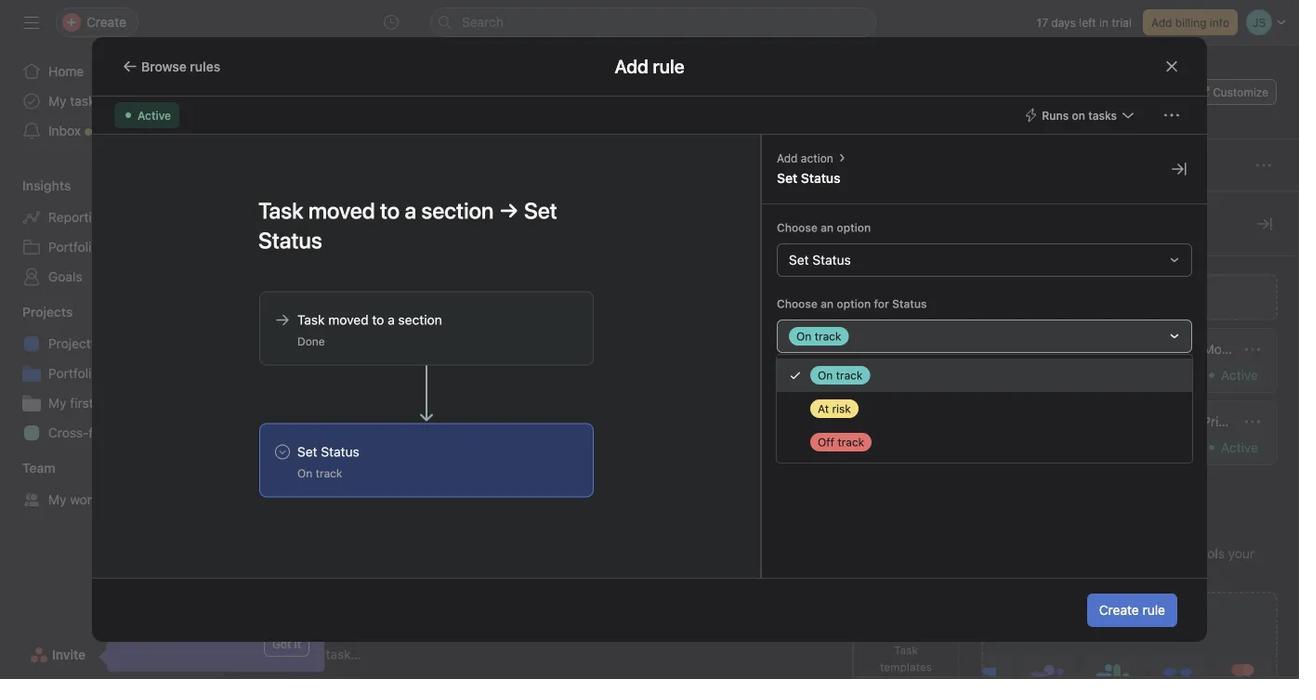 Task type: vqa. For each thing, say whether or not it's contained in the screenshot.
Task is added to this project → Move task to a c Task
yes



Task type: locate. For each thing, give the bounding box(es) containing it.
got it tooltip
[[101, 568, 324, 672]]

0 vertical spatial collapse task list for this section image
[[252, 247, 267, 262]]

projects
[[22, 304, 73, 320]]

1 john smith from the top
[[823, 375, 882, 388]]

active button
[[114, 102, 179, 128]]

my up inbox
[[48, 93, 66, 109]]

my for my tasks
[[48, 93, 66, 109]]

close this dialog image
[[1165, 59, 1179, 74]]

rule
[[1143, 603, 1166, 618]]

3 task… from the top
[[326, 647, 361, 662]]

set status down choose an option
[[789, 252, 851, 268]]

1 add task… row from the top
[[224, 278, 1299, 313]]

oct
[[907, 375, 926, 388]]

my inside teams element
[[48, 492, 66, 507]]

add task… down share timeline with teammates text box
[[298, 474, 361, 490]]

0 vertical spatial a
[[388, 312, 395, 328]]

1 vertical spatial smith
[[851, 408, 882, 422]]

on down share timeline with teammates text box
[[297, 467, 313, 480]]

add task… down untitled section
[[298, 288, 361, 303]]

2 vertical spatial task…
[[326, 647, 361, 662]]

an left for at the top right of page
[[821, 297, 834, 310]]

team
[[22, 461, 55, 476]]

project right "this"
[[1142, 342, 1185, 357]]

0 vertical spatial option
[[837, 221, 871, 234]]

Add a name for this rule text field
[[246, 189, 594, 262]]

0 horizontal spatial a
[[388, 312, 395, 328]]

0 vertical spatial on
[[797, 330, 812, 343]]

0 vertical spatial the
[[1173, 546, 1192, 561]]

2 vertical spatial on track
[[297, 467, 342, 480]]

completed image
[[270, 437, 293, 460]]

workspace
[[70, 492, 135, 507]]

task moved to a section
[[297, 312, 442, 328]]

0 vertical spatial add task…
[[298, 288, 361, 303]]

task
[[250, 203, 274, 216], [297, 312, 325, 328], [1016, 342, 1043, 357], [1016, 414, 1043, 429], [894, 644, 918, 657]]

date
[[931, 203, 955, 216]]

2 option from the top
[[837, 297, 871, 310]]

1 horizontal spatial tasks
[[1089, 109, 1117, 122]]

0 vertical spatial choose
[[777, 221, 818, 234]]

active
[[138, 109, 171, 122], [1221, 368, 1258, 383], [1221, 440, 1258, 455]]

→ down task is added to this project → move task to a c
[[1164, 414, 1176, 429]]

name
[[277, 203, 306, 216]]

track down share timeline with teammates text box
[[316, 467, 342, 480]]

set down choose an option
[[789, 252, 809, 268]]

add rule
[[615, 55, 685, 77]]

2 vertical spatial a
[[1106, 414, 1113, 429]]

john smith up risk
[[823, 375, 882, 388]]

3 add task… button from the top
[[298, 645, 361, 665]]

0 vertical spatial priority
[[1018, 203, 1056, 216]]

my inside projects element
[[48, 395, 66, 411]]

first
[[70, 395, 94, 411]]

status inside row
[[1128, 203, 1162, 216]]

add inside "button"
[[1152, 16, 1172, 29]]

on down choose an option for status
[[797, 330, 812, 343]]

on track up risk
[[818, 369, 863, 382]]

track inside option
[[836, 369, 863, 382]]

on inside popup button
[[797, 330, 812, 343]]

1 horizontal spatial moved
[[1047, 414, 1087, 429]]

1 john from the top
[[823, 375, 848, 388]]

1 horizontal spatial 1
[[462, 408, 468, 422]]

1 add task… button from the top
[[298, 286, 361, 306]]

1 vertical spatial on
[[818, 369, 833, 382]]

None text field
[[302, 62, 554, 96]]

option left for at the top right of page
[[837, 297, 871, 310]]

0 vertical spatial task…
[[326, 288, 361, 303]]

risk
[[832, 402, 851, 415]]

task up done
[[297, 312, 325, 328]]

→
[[1188, 342, 1200, 357], [1164, 414, 1176, 429]]

3 my from the top
[[48, 492, 66, 507]]

section right untitled
[[335, 246, 385, 263]]

section down "this"
[[1117, 414, 1161, 429]]

choose for choose an option
[[777, 221, 818, 234]]

task left name
[[250, 203, 274, 216]]

2 vertical spatial on
[[297, 467, 313, 480]]

1 vertical spatial moved
[[1047, 414, 1087, 429]]

section for task moved to a section → set priority
[[1117, 414, 1161, 429]]

1 option from the top
[[837, 221, 871, 234]]

1 vertical spatial john smith
[[823, 408, 882, 422]]

to
[[372, 312, 384, 328], [1101, 342, 1114, 357], [1268, 342, 1280, 357], [1091, 414, 1103, 429]]

0 vertical spatial john smith
[[823, 375, 882, 388]]

0 vertical spatial →
[[1188, 342, 1200, 357]]

2 vertical spatial add task… button
[[298, 645, 361, 665]]

3 add task… row from the top
[[224, 637, 1299, 672]]

1 horizontal spatial section
[[398, 312, 442, 328]]

1 vertical spatial task…
[[326, 474, 361, 490]]

1 collapse task list for this section image from the top
[[252, 247, 267, 262]]

2 john smith from the top
[[823, 408, 882, 422]]

team button
[[0, 459, 55, 478]]

john smith for schedule kickoff meeting "cell"
[[823, 408, 882, 422]]

add task… inside the header to do tree grid
[[298, 474, 361, 490]]

tasks
[[70, 93, 102, 109], [1089, 109, 1117, 122]]

add task… for 1st add task… row from the bottom
[[298, 647, 361, 662]]

1 vertical spatial 1
[[462, 408, 468, 422]]

choose down choose an option
[[777, 297, 818, 310]]

2 add task… button from the top
[[298, 472, 361, 493]]

1 vertical spatial add task… row
[[224, 465, 1299, 499]]

priority down move
[[1203, 414, 1246, 429]]

→ left move
[[1188, 342, 1200, 357]]

1 vertical spatial john
[[823, 408, 848, 422]]

days
[[1052, 16, 1076, 29]]

john
[[823, 375, 848, 388], [823, 408, 848, 422]]

1 horizontal spatial a
[[1106, 414, 1113, 429]]

smith left oct
[[851, 375, 882, 388]]

1 vertical spatial option
[[837, 297, 871, 310]]

track inside popup button
[[815, 330, 842, 343]]

john smith up off track
[[823, 408, 882, 422]]

insights button
[[0, 177, 71, 195]]

active inside button
[[138, 109, 171, 122]]

0 horizontal spatial the
[[1047, 566, 1066, 582]]

js inside button
[[1031, 86, 1044, 99]]

add
[[1152, 16, 1172, 29], [777, 151, 798, 165], [298, 288, 322, 303], [298, 474, 322, 490], [1111, 613, 1139, 631], [298, 647, 322, 662]]

my for my workspace
[[48, 492, 66, 507]]

1 vertical spatial on track
[[818, 369, 863, 382]]

1 horizontal spatial the
[[1173, 546, 1192, 561]]

track down choose an option for status
[[815, 330, 842, 343]]

task… for second add task… row from the top of the page
[[326, 474, 361, 490]]

due date
[[907, 203, 955, 216]]

1 down project1 link
[[102, 366, 108, 381]]

row containing js
[[224, 364, 1299, 399]]

0 vertical spatial john
[[823, 375, 848, 388]]

john up at risk
[[823, 375, 848, 388]]

option for choose an option for status
[[837, 297, 871, 310]]

task… for 1st add task… row from the bottom
[[326, 647, 361, 662]]

added
[[1060, 342, 1098, 357]]

collapse task list for this section image left untitled
[[252, 247, 267, 262]]

1 vertical spatial add task… button
[[298, 472, 361, 493]]

in
[[1100, 16, 1109, 29]]

1 vertical spatial choose
[[777, 297, 818, 310]]

0 horizontal spatial →
[[1164, 414, 1176, 429]]

share timeline with teammates cell
[[224, 431, 789, 466]]

0 horizontal spatial tasks
[[70, 93, 102, 109]]

add task… row
[[224, 278, 1299, 313], [224, 465, 1299, 499], [224, 637, 1299, 672]]

2 add task… from the top
[[298, 474, 361, 490]]

0 horizontal spatial section
[[335, 246, 385, 263]]

close side pane image
[[1172, 162, 1187, 177]]

0 vertical spatial my
[[48, 93, 66, 109]]

customize
[[1213, 86, 1269, 99]]

john up off track
[[823, 408, 848, 422]]

2 add task… row from the top
[[224, 465, 1299, 499]]

1 choose from the top
[[777, 221, 818, 234]]

1 smith from the top
[[851, 375, 882, 388]]

0 horizontal spatial project
[[152, 425, 194, 441]]

1 inside button
[[462, 408, 468, 422]]

task templates
[[880, 644, 932, 674]]

0 vertical spatial add task… row
[[224, 278, 1299, 313]]

smith for draft project brief cell
[[851, 375, 882, 388]]

smith right risk
[[851, 408, 882, 422]]

section up down arrow image
[[398, 312, 442, 328]]

header to do tree grid
[[224, 364, 1299, 499]]

hide sidebar image
[[24, 15, 39, 30]]

1 vertical spatial an
[[821, 297, 834, 310]]

add billing info button
[[1143, 9, 1238, 35]]

task… right it
[[326, 647, 361, 662]]

2 task… from the top
[[326, 474, 361, 490]]

add task… button
[[298, 286, 361, 306], [298, 472, 361, 493], [298, 645, 361, 665]]

my workspace link
[[11, 485, 212, 515]]

status
[[801, 171, 841, 186], [1128, 203, 1162, 216], [813, 252, 851, 268], [892, 297, 927, 310], [321, 444, 359, 460]]

1 vertical spatial collapse task list for this section image
[[252, 334, 267, 349]]

the right with
[[1173, 546, 1192, 561]]

0 vertical spatial on track
[[797, 330, 842, 343]]

1 vertical spatial the
[[1047, 566, 1066, 582]]

set status down add action button
[[777, 171, 841, 186]]

on up at
[[818, 369, 833, 382]]

task… down share timeline with teammates text box
[[326, 474, 361, 490]]

0 vertical spatial moved
[[328, 312, 369, 328]]

0 vertical spatial 1
[[102, 366, 108, 381]]

on track option
[[777, 359, 1192, 392]]

add inside add app button
[[1111, 613, 1139, 631]]

collapse task list for this section image
[[252, 247, 267, 262], [252, 334, 267, 349]]

tasks down home
[[70, 93, 102, 109]]

runs on tasks
[[1042, 109, 1117, 122]]

smith
[[851, 375, 882, 388], [851, 408, 882, 422]]

at risk
[[818, 402, 851, 415]]

0 vertical spatial active
[[138, 109, 171, 122]]

1 my from the top
[[48, 93, 66, 109]]

2 choose from the top
[[777, 297, 818, 310]]

js
[[1031, 86, 1044, 99], [801, 375, 814, 388], [801, 408, 814, 422]]

project
[[1142, 342, 1185, 357], [152, 425, 194, 441]]

2 vertical spatial section
[[1117, 414, 1161, 429]]

0 vertical spatial add task… button
[[298, 286, 361, 306]]

status inside dropdown button
[[813, 252, 851, 268]]

task for task name
[[250, 203, 274, 216]]

0 vertical spatial js
[[1031, 86, 1044, 99]]

tasks inside dropdown button
[[1089, 109, 1117, 122]]

functional
[[89, 425, 148, 441]]

Completed checkbox
[[270, 404, 293, 426]]

1 vertical spatial set status
[[789, 252, 851, 268]]

2 an from the top
[[821, 297, 834, 310]]

teams element
[[0, 452, 223, 519]]

choose down assignee
[[777, 221, 818, 234]]

2 horizontal spatial a
[[1284, 342, 1291, 357]]

2 smith from the top
[[851, 408, 882, 422]]

2 vertical spatial add task… row
[[224, 637, 1299, 672]]

add task… button down untitled section
[[298, 286, 361, 306]]

1 vertical spatial js
[[801, 375, 814, 388]]

john for draft project brief cell
[[823, 375, 848, 388]]

2 john from the top
[[823, 408, 848, 422]]

1 add task… from the top
[[298, 288, 361, 303]]

collapse task list for this section image left to
[[252, 334, 267, 349]]

an for choose an option for status
[[821, 297, 834, 310]]

1 vertical spatial my
[[48, 395, 66, 411]]

an for choose an option
[[821, 221, 834, 234]]

2 vertical spatial js
[[801, 408, 814, 422]]

3 add task… from the top
[[298, 647, 361, 662]]

2 vertical spatial my
[[48, 492, 66, 507]]

an down assignee
[[821, 221, 834, 234]]

1 right down arrow image
[[462, 408, 468, 422]]

option for choose an option
[[837, 221, 871, 234]]

on track down choose an option for status
[[797, 330, 842, 343]]

option down assignee
[[837, 221, 871, 234]]

portfolio 1 link
[[11, 359, 212, 389]]

build
[[981, 546, 1011, 561]]

row
[[224, 191, 1299, 226], [246, 225, 1277, 227], [224, 364, 1299, 399], [224, 398, 1299, 432], [224, 431, 1299, 466], [224, 550, 1299, 586]]

portfolio
[[48, 366, 99, 381]]

task down on track option in the bottom right of the page
[[1016, 414, 1043, 429]]

Share timeline with teammates text field
[[294, 439, 487, 458]]

insights element
[[0, 169, 223, 296]]

task left is
[[1016, 342, 1043, 357]]

js for draft project brief cell
[[801, 375, 814, 388]]

create rule button
[[1087, 594, 1178, 627]]

2 collapse task list for this section image from the top
[[252, 334, 267, 349]]

Completed checkbox
[[270, 437, 293, 460]]

down arrow image
[[420, 366, 433, 422]]

app
[[1143, 613, 1171, 631]]

my left first
[[48, 395, 66, 411]]

1 horizontal spatial priority
[[1203, 414, 1246, 429]]

priority up "set status" dropdown button
[[1018, 203, 1056, 216]]

due
[[907, 203, 928, 216]]

1 vertical spatial priority
[[1203, 414, 1246, 429]]

browse rules button
[[114, 53, 229, 79]]

tasks right on
[[1089, 109, 1117, 122]]

task inside task templates
[[894, 644, 918, 657]]

0 horizontal spatial moved
[[328, 312, 369, 328]]

0 vertical spatial an
[[821, 221, 834, 234]]

to
[[276, 332, 293, 350]]

1 vertical spatial add task…
[[298, 474, 361, 490]]

1 vertical spatial section
[[398, 312, 442, 328]]

untitled section button
[[276, 238, 385, 271]]

global element
[[0, 46, 223, 157]]

1 horizontal spatial on
[[797, 330, 812, 343]]

on
[[797, 330, 812, 343], [818, 369, 833, 382], [297, 467, 313, 480]]

set status inside "set status" dropdown button
[[789, 252, 851, 268]]

task for task templates
[[894, 644, 918, 657]]

on track down share timeline with teammates text box
[[297, 467, 342, 480]]

john smith
[[823, 375, 882, 388], [823, 408, 882, 422]]

info
[[1210, 16, 1230, 29]]

add task… button for 1st add task… row from the bottom
[[298, 645, 361, 665]]

home
[[48, 64, 84, 79]]

with
[[1144, 546, 1169, 561]]

set status right completed checkbox
[[297, 444, 359, 460]]

2 horizontal spatial section
[[1117, 414, 1161, 429]]

the down integrated
[[1047, 566, 1066, 582]]

draft project brief cell
[[224, 364, 789, 399]]

moved up rules for to do icon
[[328, 312, 369, 328]]

project left plan
[[152, 425, 194, 441]]

project1 link
[[11, 329, 212, 359]]

1
[[102, 366, 108, 381], [462, 408, 468, 422]]

task up "templates" at the bottom right
[[894, 644, 918, 657]]

create
[[1099, 603, 1139, 618]]

add task… button right got at the left
[[298, 645, 361, 665]]

task… up task moved to a section
[[326, 288, 361, 303]]

track up risk
[[836, 369, 863, 382]]

0 vertical spatial set status
[[777, 171, 841, 186]]

a for task moved to a section
[[388, 312, 395, 328]]

2 vertical spatial add task…
[[298, 647, 361, 662]]

priority
[[1018, 203, 1056, 216], [1203, 414, 1246, 429]]

1 an from the top
[[821, 221, 834, 234]]

build integrated workflows with the tools your team uses the most.
[[981, 546, 1255, 582]]

0 horizontal spatial priority
[[1018, 203, 1056, 216]]

on
[[1072, 109, 1085, 122]]

row containing 1
[[224, 398, 1299, 432]]

2 horizontal spatial on
[[818, 369, 833, 382]]

0 vertical spatial smith
[[851, 375, 882, 388]]

add task… button down share timeline with teammates text box
[[298, 472, 361, 493]]

set
[[777, 171, 798, 186], [789, 252, 809, 268], [1179, 414, 1199, 429], [297, 444, 317, 460]]

task… inside the header to do tree grid
[[326, 474, 361, 490]]

17
[[1037, 16, 1048, 29]]

add app button
[[981, 592, 1278, 679]]

my inside the global element
[[48, 93, 66, 109]]

moved down added
[[1047, 414, 1087, 429]]

0 vertical spatial project
[[1142, 342, 1185, 357]]

my down team
[[48, 492, 66, 507]]

section
[[335, 246, 385, 263], [398, 312, 442, 328], [1117, 414, 1161, 429]]

1 task… from the top
[[326, 288, 361, 303]]

option
[[837, 221, 871, 234], [837, 297, 871, 310]]

task…
[[326, 288, 361, 303], [326, 474, 361, 490], [326, 647, 361, 662]]

moved for task moved to a section → set priority
[[1047, 414, 1087, 429]]

0 horizontal spatial 1
[[102, 366, 108, 381]]

0 vertical spatial section
[[335, 246, 385, 263]]

tools
[[1196, 546, 1225, 561]]

oct 20 – 24
[[907, 375, 970, 388]]

browse rules
[[141, 59, 220, 74]]

2 my from the top
[[48, 395, 66, 411]]

add task… right got at the left
[[298, 647, 361, 662]]



Task type: describe. For each thing, give the bounding box(es) containing it.
to left "this"
[[1101, 342, 1114, 357]]

add action
[[777, 151, 833, 165]]

invite button
[[18, 639, 98, 672]]

for
[[874, 297, 889, 310]]

goals link
[[11, 262, 212, 292]]

assignee
[[797, 203, 844, 216]]

set status button
[[777, 244, 1192, 277]]

to right 'task'
[[1268, 342, 1280, 357]]

close details image
[[1258, 217, 1272, 231]]

do
[[296, 332, 314, 350]]

1 vertical spatial project
[[152, 425, 194, 441]]

0 horizontal spatial on
[[297, 467, 313, 480]]

to down untitled section button
[[372, 312, 384, 328]]

add inside the header to do tree grid
[[298, 474, 322, 490]]

to down added
[[1091, 414, 1103, 429]]

uses
[[1015, 566, 1043, 582]]

task name
[[250, 203, 306, 216]]

add inside add action button
[[777, 151, 798, 165]]

invite
[[52, 647, 86, 663]]

inbox
[[48, 123, 81, 138]]

schedule kickoff meeting cell
[[224, 398, 789, 432]]

on inside option
[[818, 369, 833, 382]]

portfolio
[[97, 395, 148, 411]]

move
[[1203, 342, 1236, 357]]

1 inside "link"
[[102, 366, 108, 381]]

most.
[[1070, 566, 1103, 582]]

2 vertical spatial set status
[[297, 444, 359, 460]]

add task… for 3rd add task… row from the bottom of the page
[[298, 288, 361, 303]]

got it button
[[264, 631, 310, 657]]

team
[[981, 566, 1011, 582]]

runs
[[1042, 109, 1069, 122]]

add task… button for second add task… row from the top of the page
[[298, 472, 361, 493]]

reporting link
[[11, 203, 212, 232]]

on track inside option
[[818, 369, 863, 382]]

add billing info
[[1152, 16, 1230, 29]]

search list box
[[430, 7, 876, 37]]

is
[[1047, 342, 1057, 357]]

Schedule kickoff meeting text field
[[294, 406, 455, 424]]

completed image
[[270, 404, 293, 426]]

insights
[[22, 178, 71, 193]]

cross-functional project plan
[[48, 425, 223, 441]]

js for schedule kickoff meeting "cell"
[[801, 408, 814, 422]]

home link
[[11, 57, 212, 86]]

inbox link
[[11, 116, 212, 146]]

add task… for second add task… row from the top of the page
[[298, 474, 361, 490]]

1 horizontal spatial project
[[1142, 342, 1185, 357]]

1 vertical spatial →
[[1164, 414, 1176, 429]]

on track button
[[777, 320, 1192, 353]]

smith for schedule kickoff meeting "cell"
[[851, 408, 882, 422]]

1 vertical spatial a
[[1284, 342, 1291, 357]]

collapse task list for this section image for 3rd add task… row from the bottom of the page
[[252, 247, 267, 262]]

untitled
[[276, 246, 331, 263]]

my tasks link
[[11, 86, 212, 116]]

my first portfolio link
[[11, 389, 212, 418]]

choose for choose an option for status
[[777, 297, 818, 310]]

row containing task name
[[224, 191, 1299, 226]]

choose an option for status
[[777, 297, 927, 310]]

billing
[[1176, 16, 1207, 29]]

task moved to a section → set priority
[[1016, 414, 1246, 429]]

set down task is added to this project → move task to a c
[[1179, 414, 1199, 429]]

1 vertical spatial active
[[1221, 368, 1258, 383]]

done
[[297, 335, 325, 348]]

apps
[[893, 462, 920, 475]]

it
[[294, 638, 301, 651]]

cross-
[[48, 425, 89, 441]]

john for schedule kickoff meeting "cell"
[[823, 408, 848, 422]]

–
[[946, 375, 953, 388]]

add app
[[1111, 613, 1171, 631]]

untitled section
[[276, 246, 385, 263]]

track right off
[[838, 436, 864, 449]]

collapse task list for this section image for the header to do tree grid
[[252, 334, 267, 349]]

moved for task moved to a section
[[328, 312, 369, 328]]

portfolio 1
[[48, 366, 108, 381]]

add task… button for 3rd add task… row from the bottom of the page
[[298, 286, 361, 306]]

task… for 3rd add task… row from the bottom of the page
[[326, 288, 361, 303]]

on track inside popup button
[[797, 330, 842, 343]]

1 button
[[459, 406, 486, 424]]

my for my first portfolio
[[48, 395, 66, 411]]

action
[[801, 151, 833, 165]]

workflows
[[1080, 546, 1140, 561]]

at
[[818, 402, 829, 415]]

projects element
[[0, 296, 223, 452]]

set right completed checkbox
[[297, 444, 317, 460]]

section for task moved to a section
[[398, 312, 442, 328]]

24
[[956, 375, 970, 388]]

rules for to do image
[[320, 334, 334, 349]]

portfolios
[[48, 239, 106, 255]]

portfolios link
[[11, 232, 212, 262]]

trial
[[1112, 16, 1132, 29]]

john smith for draft project brief cell
[[823, 375, 882, 388]]

off track
[[818, 436, 864, 449]]

this
[[1117, 342, 1139, 357]]

set inside dropdown button
[[789, 252, 809, 268]]

share button
[[1112, 79, 1174, 105]]

20
[[929, 375, 943, 388]]

2 vertical spatial active
[[1221, 440, 1258, 455]]

tasks inside the global element
[[70, 93, 102, 109]]

1 horizontal spatial →
[[1188, 342, 1200, 357]]

section inside button
[[335, 246, 385, 263]]

task is added to this project → move task to a c
[[1016, 342, 1299, 357]]

got
[[272, 638, 291, 651]]

choose an option
[[777, 221, 871, 234]]

search
[[462, 14, 504, 30]]

set down add action button
[[777, 171, 798, 186]]

task for task is added to this project → move task to a c
[[1016, 342, 1043, 357]]

cross-functional project plan link
[[11, 418, 223, 448]]

your
[[1228, 546, 1255, 561]]

17 days left in trial
[[1037, 16, 1132, 29]]

task for task moved to a section → set priority
[[1016, 414, 1043, 429]]

customize button
[[1190, 79, 1277, 105]]

search button
[[430, 7, 876, 37]]

to do button
[[276, 324, 314, 358]]

runs on tasks button
[[1015, 102, 1144, 128]]

my first portfolio
[[48, 395, 148, 411]]

task for task moved to a section
[[297, 312, 325, 328]]

create rule
[[1099, 603, 1166, 618]]

off
[[818, 436, 835, 449]]

a for task moved to a section → set priority
[[1106, 414, 1113, 429]]

projects button
[[0, 303, 73, 322]]

project1
[[48, 336, 97, 351]]

my workspace
[[48, 492, 135, 507]]

add action button
[[777, 150, 833, 166]]



